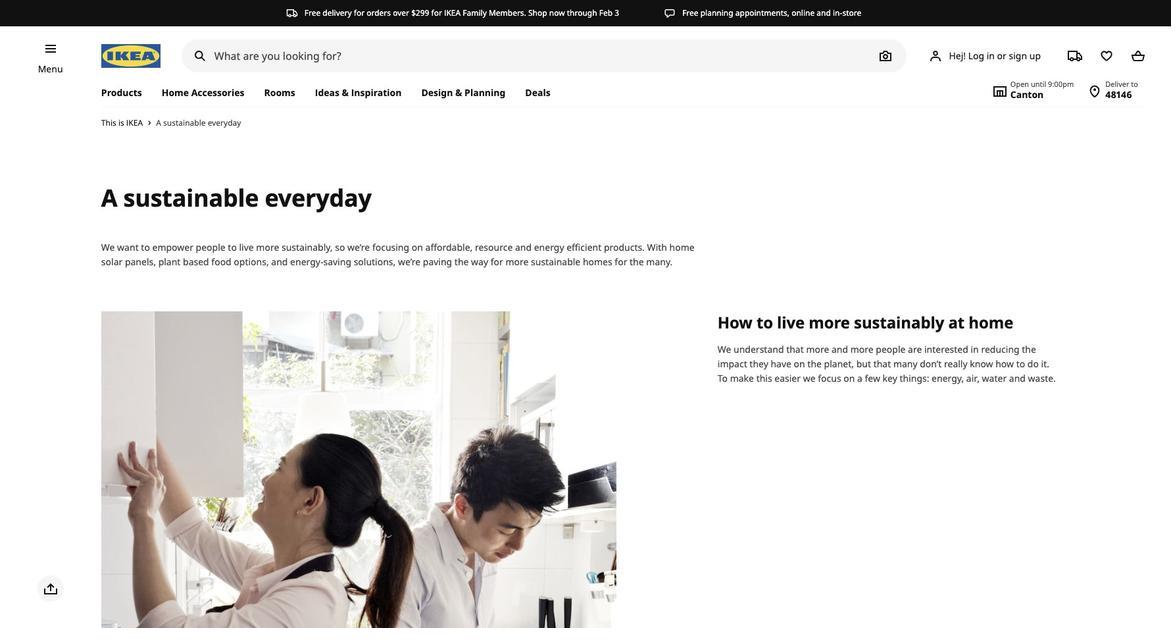 Task type: describe. For each thing, give the bounding box(es) containing it.
this
[[101, 117, 116, 129]]

until
[[1032, 79, 1047, 89]]

delivery
[[323, 7, 352, 18]]

0 horizontal spatial that
[[787, 343, 804, 355]]

this is ikea link
[[101, 117, 143, 129]]

way
[[471, 255, 489, 268]]

$299
[[412, 7, 429, 18]]

live inside we want to empower people to live more sustainably, so we're focusing on affordable, resource and energy efficient products. with home solar panels, plant based food options, and energy-saving solutions, we're paving the way for more sustainable homes for the many.
[[239, 241, 254, 253]]

empower
[[152, 241, 194, 253]]

people inside we want to empower people to live more sustainably, so we're focusing on affordable, resource and energy efficient products. with home solar panels, plant based food options, and energy-saving solutions, we're paving the way for more sustainable homes for the many.
[[196, 241, 226, 253]]

and inside free planning appointments, online and in-store link
[[817, 7, 831, 18]]

sustainably
[[855, 311, 945, 333]]

1 horizontal spatial we're
[[398, 255, 421, 268]]

free planning appointments, online and in-store link
[[664, 7, 862, 19]]

interested
[[925, 343, 969, 355]]

to up "food"
[[228, 241, 237, 253]]

know
[[971, 357, 994, 370]]

rooms
[[264, 86, 295, 99]]

0 vertical spatial ikea
[[444, 7, 461, 18]]

1 vertical spatial home
[[969, 311, 1014, 333]]

resource
[[475, 241, 513, 253]]

really
[[945, 357, 968, 370]]

this is ikea
[[101, 117, 143, 129]]

deals
[[526, 86, 551, 99]]

have
[[771, 357, 792, 370]]

in inside we understand that more and more people are interested in reducing the impact they have on the planet, but that many don't really know how to do it. to make this easier we focus on a few key things: energy, air, water and waste.
[[971, 343, 979, 355]]

home accessories
[[162, 86, 245, 99]]

and up planet,
[[832, 343, 849, 355]]

1 vertical spatial a sustainable everyday
[[101, 182, 372, 214]]

planning
[[701, 7, 734, 18]]

make
[[731, 372, 754, 384]]

understand
[[734, 343, 784, 355]]

food
[[212, 255, 232, 268]]

they
[[750, 357, 769, 370]]

up
[[1030, 49, 1042, 62]]

open until 9:00pm canton
[[1011, 79, 1075, 101]]

now
[[550, 7, 565, 18]]

air,
[[967, 372, 980, 384]]

to up understand
[[757, 311, 774, 333]]

48146
[[1106, 88, 1133, 101]]

focus
[[818, 372, 842, 384]]

inspiration
[[351, 86, 402, 99]]

to
[[718, 372, 728, 384]]

store
[[843, 7, 862, 18]]

energy,
[[932, 372, 965, 384]]

home accessories link
[[152, 79, 254, 107]]

a young couple preparing food in their galley kitchen. one of them chops a pepper while the other looks in a wall cabinet. image
[[101, 311, 617, 628]]

1 vertical spatial sustainable
[[123, 182, 259, 214]]

for left orders
[[354, 7, 365, 18]]

options,
[[234, 255, 269, 268]]

0 horizontal spatial everyday
[[208, 117, 241, 128]]

products
[[101, 86, 142, 99]]

canton
[[1011, 88, 1044, 101]]

reducing
[[982, 343, 1020, 355]]

the down products.
[[630, 255, 644, 268]]

3
[[615, 7, 620, 18]]

for down products.
[[615, 255, 628, 268]]

orders
[[367, 7, 391, 18]]

shop
[[529, 7, 547, 18]]

plant
[[158, 255, 181, 268]]

log
[[969, 49, 985, 62]]

key
[[883, 372, 898, 384]]

this
[[757, 372, 773, 384]]

ideas & inspiration link
[[305, 79, 412, 107]]

a
[[858, 372, 863, 384]]

1 horizontal spatial on
[[794, 357, 806, 370]]

deliver to 48146
[[1106, 79, 1139, 101]]

free delivery for orders over $299 for ikea family members. shop now through feb 3
[[305, 7, 620, 18]]

many
[[894, 357, 918, 370]]

or
[[998, 49, 1007, 62]]

don't
[[921, 357, 942, 370]]

home inside we want to empower people to live more sustainably, so we're focusing on affordable, resource and energy efficient products. with home solar panels, plant based food options, and energy-saving solutions, we're paving the way for more sustainable homes for the many.
[[670, 241, 695, 253]]

deals link
[[516, 79, 561, 107]]

how to live more sustainably at home
[[718, 311, 1014, 333]]

in-
[[833, 7, 843, 18]]

rooms link
[[254, 79, 305, 107]]

family
[[463, 7, 487, 18]]

1 vertical spatial everyday
[[265, 182, 372, 214]]

focusing
[[373, 241, 410, 253]]

with
[[648, 241, 668, 253]]

energy-
[[290, 255, 324, 268]]

products.
[[604, 241, 645, 253]]

solutions,
[[354, 255, 396, 268]]

ideas
[[315, 86, 340, 99]]

online
[[792, 7, 815, 18]]

many.
[[647, 255, 673, 268]]

menu button
[[38, 62, 63, 76]]

easier
[[775, 372, 801, 384]]

we for a sustainable everyday
[[101, 241, 115, 253]]

sustainable inside we want to empower people to live more sustainably, so we're focusing on affordable, resource and energy efficient products. with home solar panels, plant based food options, and energy-saving solutions, we're paving the way for more sustainable homes for the many.
[[531, 255, 581, 268]]

sustainably,
[[282, 241, 333, 253]]

and left energy
[[515, 241, 532, 253]]

& for ideas
[[342, 86, 349, 99]]

is
[[118, 117, 124, 129]]

saving
[[324, 255, 352, 268]]

energy
[[534, 241, 565, 253]]



Task type: locate. For each thing, give the bounding box(es) containing it.
design & planning link
[[412, 79, 516, 107]]

over
[[393, 7, 410, 18]]

ikea logotype, go to start page image
[[101, 44, 161, 68]]

1 horizontal spatial home
[[969, 311, 1014, 333]]

efficient
[[567, 241, 602, 253]]

we for how to live more sustainably at home
[[718, 343, 732, 355]]

0 vertical spatial sustainable
[[163, 117, 206, 128]]

through
[[567, 7, 598, 18]]

we inside we want to empower people to live more sustainably, so we're focusing on affordable, resource and energy efficient products. with home solar panels, plant based food options, and energy-saving solutions, we're paving the way for more sustainable homes for the many.
[[101, 241, 115, 253]]

open
[[1011, 79, 1030, 89]]

on
[[412, 241, 423, 253], [794, 357, 806, 370], [844, 372, 855, 384]]

menu
[[38, 63, 63, 75]]

free delivery for orders over $299 for ikea family members. shop now through feb 3 link
[[286, 7, 620, 19]]

accessories
[[191, 86, 245, 99]]

we're
[[348, 241, 370, 253], [398, 255, 421, 268]]

deliver
[[1106, 79, 1130, 89]]

0 vertical spatial people
[[196, 241, 226, 253]]

0 vertical spatial a
[[156, 117, 161, 128]]

0 vertical spatial that
[[787, 343, 804, 355]]

people up many on the bottom right
[[876, 343, 906, 355]]

0 vertical spatial on
[[412, 241, 423, 253]]

and down how
[[1010, 372, 1026, 384]]

members.
[[489, 7, 527, 18]]

to up panels,
[[141, 241, 150, 253]]

ikea right is
[[126, 117, 143, 129]]

1 horizontal spatial that
[[874, 357, 892, 370]]

0 vertical spatial a sustainable everyday
[[156, 117, 241, 128]]

home
[[670, 241, 695, 253], [969, 311, 1014, 333]]

1 horizontal spatial free
[[683, 7, 699, 18]]

1 vertical spatial in
[[971, 343, 979, 355]]

design
[[422, 86, 453, 99]]

1 & from the left
[[342, 86, 349, 99]]

1 vertical spatial we're
[[398, 255, 421, 268]]

0 vertical spatial home
[[670, 241, 695, 253]]

paving
[[423, 255, 452, 268]]

1 horizontal spatial ikea
[[444, 7, 461, 18]]

we want to empower people to live more sustainably, so we're focusing on affordable, resource and energy efficient products. with home solar panels, plant based food options, and energy-saving solutions, we're paving the way for more sustainable homes for the many.
[[101, 241, 695, 268]]

2 horizontal spatial on
[[844, 372, 855, 384]]

to inside deliver to 48146
[[1132, 79, 1139, 89]]

live
[[239, 241, 254, 253], [778, 311, 805, 333]]

are
[[909, 343, 923, 355]]

a right this is ikea link
[[156, 117, 161, 128]]

we up impact at the right bottom of page
[[718, 343, 732, 355]]

and left energy-
[[271, 255, 288, 268]]

on up we
[[794, 357, 806, 370]]

design & planning
[[422, 86, 506, 99]]

a
[[156, 117, 161, 128], [101, 182, 117, 214]]

0 horizontal spatial free
[[305, 7, 321, 18]]

&
[[342, 86, 349, 99], [456, 86, 462, 99]]

0 vertical spatial live
[[239, 241, 254, 253]]

to inside we understand that more and more people are interested in reducing the impact they have on the planet, but that many don't really know how to do it. to make this easier we focus on a few key things: energy, air, water and waste.
[[1017, 357, 1026, 370]]

everyday down accessories
[[208, 117, 241, 128]]

0 vertical spatial we're
[[348, 241, 370, 253]]

but
[[857, 357, 872, 370]]

0 horizontal spatial people
[[196, 241, 226, 253]]

1 horizontal spatial in
[[987, 49, 995, 62]]

ideas & inspiration
[[315, 86, 402, 99]]

waste.
[[1029, 372, 1057, 384]]

homes
[[583, 255, 613, 268]]

ikea
[[444, 7, 461, 18], [126, 117, 143, 129]]

and left in-
[[817, 7, 831, 18]]

1 vertical spatial ikea
[[126, 117, 143, 129]]

hej!
[[950, 49, 966, 62]]

1 vertical spatial live
[[778, 311, 805, 333]]

planning
[[465, 86, 506, 99]]

1 horizontal spatial &
[[456, 86, 462, 99]]

a sustainable everyday up the options,
[[101, 182, 372, 214]]

1 horizontal spatial everyday
[[265, 182, 372, 214]]

a up want
[[101, 182, 117, 214]]

that up key
[[874, 357, 892, 370]]

home up reducing
[[969, 311, 1014, 333]]

everyday
[[208, 117, 241, 128], [265, 182, 372, 214]]

& right ideas
[[342, 86, 349, 99]]

the up we
[[808, 357, 822, 370]]

in
[[987, 49, 995, 62], [971, 343, 979, 355]]

water
[[983, 372, 1007, 384]]

1 vertical spatial people
[[876, 343, 906, 355]]

0 vertical spatial we
[[101, 241, 115, 253]]

we inside we understand that more and more people are interested in reducing the impact they have on the planet, but that many don't really know how to do it. to make this easier we focus on a few key things: energy, air, water and waste.
[[718, 343, 732, 355]]

in up know
[[971, 343, 979, 355]]

for right "$299"
[[432, 7, 442, 18]]

0 horizontal spatial live
[[239, 241, 254, 253]]

do
[[1028, 357, 1040, 370]]

panels,
[[125, 255, 156, 268]]

0 vertical spatial in
[[987, 49, 995, 62]]

sustainable up empower
[[123, 182, 259, 214]]

for down resource
[[491, 255, 504, 268]]

free planning appointments, online and in-store
[[683, 7, 862, 18]]

and
[[817, 7, 831, 18], [515, 241, 532, 253], [271, 255, 288, 268], [832, 343, 849, 355], [1010, 372, 1026, 384]]

things:
[[900, 372, 930, 384]]

on left a
[[844, 372, 855, 384]]

we're right so
[[348, 241, 370, 253]]

the up "do"
[[1023, 343, 1037, 355]]

0 horizontal spatial &
[[342, 86, 349, 99]]

1 free from the left
[[305, 7, 321, 18]]

products link
[[101, 79, 152, 107]]

we
[[101, 241, 115, 253], [718, 343, 732, 355]]

feb
[[600, 7, 613, 18]]

so
[[335, 241, 345, 253]]

free for free delivery for orders over $299 for ikea family members. shop now through feb 3
[[305, 7, 321, 18]]

sustainable
[[163, 117, 206, 128], [123, 182, 259, 214], [531, 255, 581, 268]]

at
[[949, 311, 965, 333]]

0 horizontal spatial home
[[670, 241, 695, 253]]

2 & from the left
[[456, 86, 462, 99]]

people up "food"
[[196, 241, 226, 253]]

we up solar
[[101, 241, 115, 253]]

for
[[354, 7, 365, 18], [432, 7, 442, 18], [491, 255, 504, 268], [615, 255, 628, 268]]

sustainable down 'home'
[[163, 117, 206, 128]]

1 vertical spatial a
[[101, 182, 117, 214]]

a sustainable everyday down home accessories link
[[156, 117, 241, 128]]

people
[[196, 241, 226, 253], [876, 343, 906, 355]]

the left way
[[455, 255, 469, 268]]

9:00pm
[[1049, 79, 1075, 89]]

affordable,
[[426, 241, 473, 253]]

to right deliver
[[1132, 79, 1139, 89]]

solar
[[101, 255, 123, 268]]

0 horizontal spatial we're
[[348, 241, 370, 253]]

& right design
[[456, 86, 462, 99]]

0 horizontal spatial ikea
[[126, 117, 143, 129]]

that
[[787, 343, 804, 355], [874, 357, 892, 370]]

based
[[183, 255, 209, 268]]

that up have
[[787, 343, 804, 355]]

want
[[117, 241, 139, 253]]

on up paving on the top of the page
[[412, 241, 423, 253]]

in left or
[[987, 49, 995, 62]]

0 vertical spatial everyday
[[208, 117, 241, 128]]

everyday up sustainably, in the left of the page
[[265, 182, 372, 214]]

it.
[[1042, 357, 1050, 370]]

sustainable down energy
[[531, 255, 581, 268]]

Search by product text field
[[182, 40, 907, 72]]

free left planning
[[683, 7, 699, 18]]

0 horizontal spatial on
[[412, 241, 423, 253]]

hej! log in or sign up
[[950, 49, 1042, 62]]

hej! log in or sign up link
[[913, 43, 1057, 69]]

0 horizontal spatial we
[[101, 241, 115, 253]]

we understand that more and more people are interested in reducing the impact they have on the planet, but that many don't really know how to do it. to make this easier we focus on a few key things: energy, air, water and waste.
[[718, 343, 1057, 384]]

ikea left family
[[444, 7, 461, 18]]

2 vertical spatial on
[[844, 372, 855, 384]]

1 horizontal spatial we
[[718, 343, 732, 355]]

live up understand
[[778, 311, 805, 333]]

0 horizontal spatial a
[[101, 182, 117, 214]]

we're down focusing
[[398, 255, 421, 268]]

1 vertical spatial on
[[794, 357, 806, 370]]

to left "do"
[[1017, 357, 1026, 370]]

a sustainable everyday
[[156, 117, 241, 128], [101, 182, 372, 214]]

1 horizontal spatial live
[[778, 311, 805, 333]]

1 horizontal spatial people
[[876, 343, 906, 355]]

0 horizontal spatial in
[[971, 343, 979, 355]]

2 free from the left
[[683, 7, 699, 18]]

planet,
[[825, 357, 855, 370]]

1 vertical spatial that
[[874, 357, 892, 370]]

on inside we want to empower people to live more sustainably, so we're focusing on affordable, resource and energy efficient products. with home solar panels, plant based food options, and energy-saving solutions, we're paving the way for more sustainable homes for the many.
[[412, 241, 423, 253]]

& for design
[[456, 86, 462, 99]]

how
[[996, 357, 1015, 370]]

free for free planning appointments, online and in-store
[[683, 7, 699, 18]]

2 vertical spatial sustainable
[[531, 255, 581, 268]]

home right with
[[670, 241, 695, 253]]

1 horizontal spatial a
[[156, 117, 161, 128]]

free left the delivery
[[305, 7, 321, 18]]

None search field
[[182, 40, 907, 72]]

1 vertical spatial we
[[718, 343, 732, 355]]

live up the options,
[[239, 241, 254, 253]]

appointments,
[[736, 7, 790, 18]]

people inside we understand that more and more people are interested in reducing the impact they have on the planet, but that many don't really know how to do it. to make this easier we focus on a few key things: energy, air, water and waste.
[[876, 343, 906, 355]]

home
[[162, 86, 189, 99]]

impact
[[718, 357, 748, 370]]



Task type: vqa. For each thing, say whether or not it's contained in the screenshot.
a
yes



